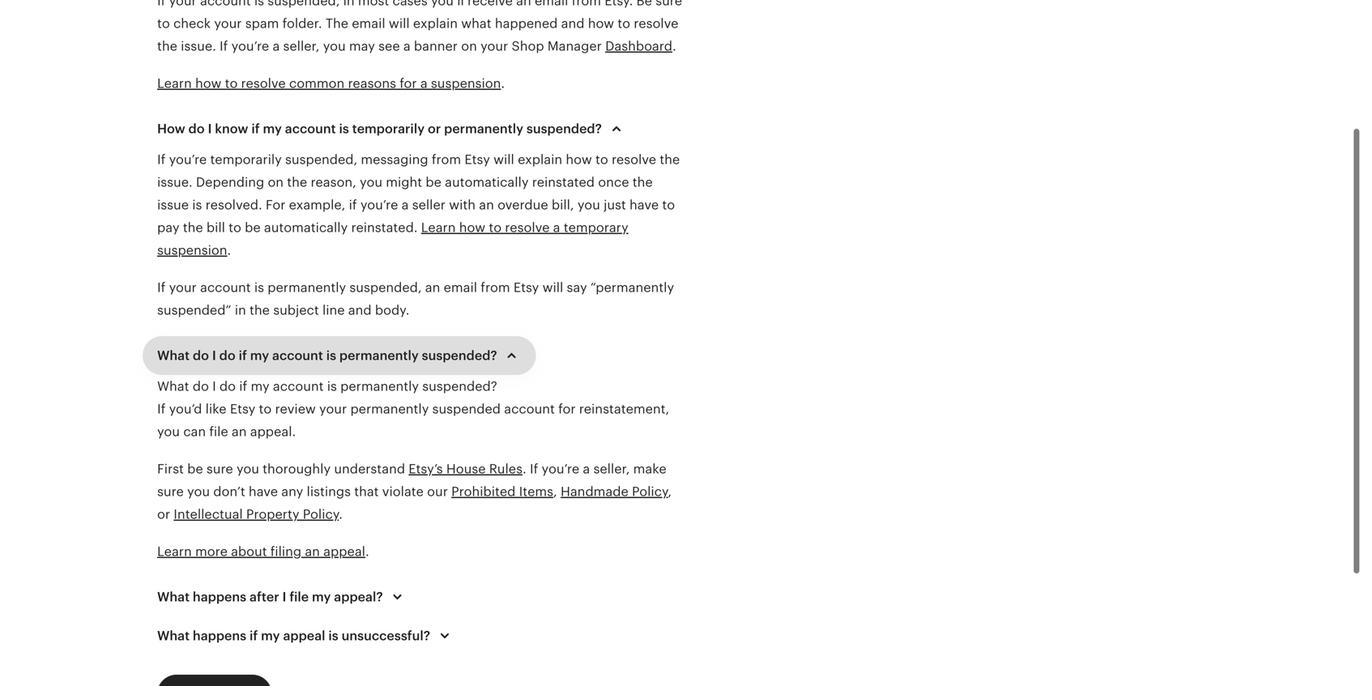 Task type: describe. For each thing, give the bounding box(es) containing it.
cases
[[393, 0, 428, 8]]

if you're temporarily suspended, messaging from etsy will explain how to resolve the issue. depending on the reason, you might be automatically reinstated once the issue is resolved. for example, if you're a seller with an overdue bill, you just have to pay the bill to be automatically reinstated.
[[157, 152, 680, 235]]

say
[[567, 280, 587, 295]]

common
[[289, 76, 345, 91]]

the
[[326, 16, 349, 31]]

if your account is permanently suspended, an email from etsy will say "permanently suspended" in the subject line and body.
[[157, 280, 675, 318]]

on inside if your account is suspended, in most cases you'll receive an email from etsy. be sure to check your spam folder. the email will explain what happened and how to resolve the issue. if you're a seller, you may see a banner on your shop manager
[[461, 39, 477, 53]]

sure inside . if you're a seller, make sure you don't have any listings that violate our
[[157, 485, 184, 499]]

intellectual property policy link
[[174, 507, 339, 522]]

body.
[[375, 303, 410, 318]]

be
[[637, 0, 652, 8]]

have inside . if you're a seller, make sure you don't have any listings that violate our
[[249, 485, 278, 499]]

"permanently
[[591, 280, 675, 295]]

you up temporary in the top of the page
[[578, 198, 601, 212]]

appeal inside 'dropdown button'
[[283, 629, 325, 644]]

you down the messaging at the top left
[[360, 175, 383, 190]]

how do i know if my account is temporarily or permanently suspended? button
[[143, 109, 641, 148]]

will inside if you're temporarily suspended, messaging from etsy will explain how to resolve the issue. depending on the reason, you might be automatically reinstated once the issue is resolved. for example, if you're a seller with an overdue bill, you just have to pay the bill to be automatically reinstated.
[[494, 152, 515, 167]]

if inside if you're temporarily suspended, messaging from etsy will explain how to resolve the issue. depending on the reason, you might be automatically reinstated once the issue is resolved. for example, if you're a seller with an overdue bill, you just have to pay the bill to be automatically reinstated.
[[157, 152, 166, 167]]

1 vertical spatial automatically
[[264, 220, 348, 235]]

a down banner in the left top of the page
[[421, 76, 428, 91]]

messaging
[[361, 152, 428, 167]]

reason,
[[311, 175, 357, 190]]

1 , from the left
[[554, 485, 557, 499]]

pay
[[157, 220, 180, 235]]

an right filing
[[305, 545, 320, 559]]

that
[[354, 485, 379, 499]]

receive
[[468, 0, 513, 8]]

seller
[[412, 198, 446, 212]]

will inside if your account is suspended, in most cases you'll receive an email from etsy. be sure to check your spam folder. the email will explain what happened and how to resolve the issue. if you're a seller, you may see a banner on your shop manager
[[389, 16, 410, 31]]

house
[[447, 462, 486, 477]]

0 vertical spatial suspension
[[431, 76, 501, 91]]

you're inside if your account is suspended, in most cases you'll receive an email from etsy. be sure to check your spam folder. the email will explain what happened and how to resolve the issue. if you're a seller, you may see a banner on your shop manager
[[231, 39, 269, 53]]

learn how to resolve common reasons for a suspension link
[[157, 76, 501, 91]]

temporary
[[564, 220, 629, 235]]

you inside . if you're a seller, make sure you don't have any listings that violate our
[[187, 485, 210, 499]]

resolve left common
[[241, 76, 286, 91]]

0 vertical spatial email
[[535, 0, 569, 8]]

to up once
[[596, 152, 609, 167]]

first be sure you thoroughly understand etsy's house rules
[[157, 462, 523, 477]]

. inside . if you're a seller, make sure you don't have any listings that violate our
[[523, 462, 527, 477]]

unsuccessful?
[[342, 629, 431, 644]]

dashboard .
[[606, 39, 677, 53]]

see
[[379, 39, 400, 53]]

from inside if your account is suspended, in most cases you'll receive an email from etsy. be sure to check your spam folder. the email will explain what happened and how to resolve the issue. if you're a seller, you may see a banner on your shop manager
[[572, 0, 601, 8]]

have inside if you're temporarily suspended, messaging from etsy will explain how to resolve the issue. depending on the reason, you might be automatically reinstated once the issue is resolved. for example, if you're a seller with an overdue bill, you just have to pay the bill to be automatically reinstated.
[[630, 198, 659, 212]]

what for what do i do if my account is permanently suspended? if you'd like etsy to review your permanently suspended account for reinstatement, you can file an appeal.
[[157, 379, 189, 394]]

just
[[604, 198, 626, 212]]

you're inside . if you're a seller, make sure you don't have any listings that violate our
[[542, 462, 580, 477]]

filing
[[271, 545, 302, 559]]

0 horizontal spatial email
[[352, 16, 386, 31]]

seller, inside . if you're a seller, make sure you don't have any listings that violate our
[[594, 462, 630, 477]]

how up know
[[195, 76, 222, 91]]

dashboard
[[606, 39, 673, 53]]

. if you're a seller, make sure you don't have any listings that violate our
[[157, 462, 667, 499]]

how do i know if my account is temporarily or permanently suspended?
[[157, 122, 602, 136]]

my for how do i know if my account is temporarily or permanently suspended?
[[263, 122, 282, 136]]

to inside learn how to resolve a temporary suspension
[[489, 220, 502, 235]]

most
[[358, 0, 389, 8]]

on inside if you're temporarily suspended, messaging from etsy will explain how to resolve the issue. depending on the reason, you might be automatically reinstated once the issue is resolved. for example, if you're a seller with an overdue bill, you just have to pay the bill to be automatically reinstated.
[[268, 175, 284, 190]]

seller, inside if your account is suspended, in most cases you'll receive an email from etsy. be sure to check your spam folder. the email will explain what happened and how to resolve the issue. if you're a seller, you may see a banner on your shop manager
[[283, 39, 320, 53]]

what do i do if my account is permanently suspended? if you'd like etsy to review your permanently suspended account for reinstatement, you can file an appeal.
[[157, 379, 670, 439]]

2 vertical spatial be
[[187, 462, 203, 477]]

is inside 'dropdown button'
[[329, 629, 339, 644]]

learn for learn more about filing an appeal .
[[157, 545, 192, 559]]

for
[[266, 198, 286, 212]]

if for what do i do if my account is permanently suspended?
[[239, 349, 247, 363]]

a inside if you're temporarily suspended, messaging from etsy will explain how to resolve the issue. depending on the reason, you might be automatically reinstated once the issue is resolved. for example, if you're a seller with an overdue bill, you just have to pay the bill to be automatically reinstated.
[[402, 198, 409, 212]]

how inside learn how to resolve a temporary suspension
[[459, 220, 486, 235]]

suspended, inside if your account is permanently suspended, an email from etsy will say "permanently suspended" in the subject line and body.
[[350, 280, 422, 295]]

understand
[[334, 462, 405, 477]]

a inside . if you're a seller, make sure you don't have any listings that violate our
[[583, 462, 590, 477]]

to inside what do i do if my account is permanently suspended? if you'd like etsy to review your permanently suspended account for reinstatement, you can file an appeal.
[[259, 402, 272, 417]]

a down spam
[[273, 39, 280, 53]]

banner
[[414, 39, 458, 53]]

etsy inside if you're temporarily suspended, messaging from etsy will explain how to resolve the issue. depending on the reason, you might be automatically reinstated once the issue is resolved. for example, if you're a seller with an overdue bill, you just have to pay the bill to be automatically reinstated.
[[465, 152, 490, 167]]

suspended, inside if you're temporarily suspended, messaging from etsy will explain how to resolve the issue. depending on the reason, you might be automatically reinstated once the issue is resolved. for example, if you're a seller with an overdue bill, you just have to pay the bill to be automatically reinstated.
[[285, 152, 358, 167]]

a inside learn how to resolve a temporary suspension
[[553, 220, 561, 235]]

learn more about filing an appeal .
[[157, 545, 369, 559]]

your inside what do i do if my account is permanently suspended? if you'd like etsy to review your permanently suspended account for reinstatement, you can file an appeal.
[[319, 402, 347, 417]]

etsy.
[[605, 0, 633, 8]]

do for what do i do if my account is permanently suspended?
[[193, 349, 209, 363]]

etsy inside if your account is permanently suspended, an email from etsy will say "permanently suspended" in the subject line and body.
[[514, 280, 539, 295]]

example,
[[289, 198, 346, 212]]

you'll
[[431, 0, 464, 8]]

property
[[246, 507, 300, 522]]

what happens after i file my appeal? button
[[143, 578, 422, 617]]

intellectual property policy .
[[174, 507, 343, 522]]

sure inside if your account is suspended, in most cases you'll receive an email from etsy. be sure to check your spam folder. the email will explain what happened and how to resolve the issue. if you're a seller, you may see a banner on your shop manager
[[656, 0, 683, 8]]

if your account is suspended, in most cases you'll receive an email from etsy. be sure to check your spam folder. the email will explain what happened and how to resolve the issue. if you're a seller, you may see a banner on your shop manager
[[157, 0, 683, 53]]

what happens if my appeal is unsuccessful?
[[157, 629, 431, 644]]

my for what do i do if my account is permanently suspended? if you'd like etsy to review your permanently suspended account for reinstatement, you can file an appeal.
[[251, 379, 270, 394]]

dashboard link
[[606, 39, 673, 53]]

i for what do i do if my account is permanently suspended? if you'd like etsy to review your permanently suspended account for reinstatement, you can file an appeal.
[[212, 379, 216, 394]]

happens for if
[[193, 629, 247, 644]]

reinstatement,
[[579, 402, 670, 417]]

after
[[250, 590, 279, 605]]

if inside 'dropdown button'
[[250, 629, 258, 644]]

, or
[[157, 485, 672, 522]]

learn how to resolve a temporary suspension
[[157, 220, 629, 258]]

your left spam
[[214, 16, 242, 31]]

in inside if your account is permanently suspended, an email from etsy will say "permanently suspended" in the subject line and body.
[[235, 303, 246, 318]]

permanently down what do i do if my account is permanently suspended? dropdown button
[[341, 379, 419, 394]]

my for what happens after i file my appeal?
[[312, 590, 331, 605]]

about
[[231, 545, 267, 559]]

prohibited
[[452, 485, 516, 499]]

permanently down body.
[[340, 349, 419, 363]]

and inside if your account is permanently suspended, an email from etsy will say "permanently suspended" in the subject line and body.
[[348, 303, 372, 318]]

prohibited items , handmade policy
[[452, 485, 668, 499]]

shop
[[512, 39, 544, 53]]

your up check
[[169, 0, 197, 8]]

listings
[[307, 485, 351, 499]]

learn how to resolve a temporary suspension link
[[157, 220, 629, 258]]

what happens after i file my appeal?
[[157, 590, 383, 605]]

spam
[[245, 16, 279, 31]]

resolve inside learn how to resolve a temporary suspension
[[505, 220, 550, 235]]

if inside . if you're a seller, make sure you don't have any listings that violate our
[[530, 462, 538, 477]]

do for how do i know if my account is temporarily or permanently suspended?
[[189, 122, 205, 136]]

might
[[386, 175, 422, 190]]

with
[[449, 198, 476, 212]]

explain inside if your account is suspended, in most cases you'll receive an email from etsy. be sure to check your spam folder. the email will explain what happened and how to resolve the issue. if you're a seller, you may see a banner on your shop manager
[[413, 16, 458, 31]]

any
[[282, 485, 303, 499]]

bill,
[[552, 198, 574, 212]]

1 horizontal spatial be
[[245, 220, 261, 235]]

if inside if your account is permanently suspended, an email from etsy will say "permanently suspended" in the subject line and body.
[[157, 280, 166, 295]]

0 horizontal spatial policy
[[303, 507, 339, 522]]

explain inside if you're temporarily suspended, messaging from etsy will explain how to resolve the issue. depending on the reason, you might be automatically reinstated once the issue is resolved. for example, if you're a seller with an overdue bill, you just have to pay the bill to be automatically reinstated.
[[518, 152, 563, 167]]

if inside if you're temporarily suspended, messaging from etsy will explain how to resolve the issue. depending on the reason, you might be automatically reinstated once the issue is resolved. for example, if you're a seller with an overdue bill, you just have to pay the bill to be automatically reinstated.
[[349, 198, 357, 212]]

overdue
[[498, 198, 548, 212]]

learn for learn how to resolve common reasons for a suspension .
[[157, 76, 192, 91]]

appeal.
[[250, 425, 296, 439]]

rules
[[489, 462, 523, 477]]

violate
[[382, 485, 424, 499]]

to right bill
[[229, 220, 241, 235]]

permanently inside if your account is permanently suspended, an email from etsy will say "permanently suspended" in the subject line and body.
[[268, 280, 346, 295]]

0 vertical spatial automatically
[[445, 175, 529, 190]]

handmade
[[561, 485, 629, 499]]

issue. inside if your account is suspended, in most cases you'll receive an email from etsy. be sure to check your spam folder. the email will explain what happened and how to resolve the issue. if you're a seller, you may see a banner on your shop manager
[[181, 39, 216, 53]]

bill
[[207, 220, 225, 235]]

account inside if your account is suspended, in most cases you'll receive an email from etsy. be sure to check your spam folder. the email will explain what happened and how to resolve the issue. if you're a seller, you may see a banner on your shop manager
[[200, 0, 251, 8]]

the inside if your account is permanently suspended, an email from etsy will say "permanently suspended" in the subject line and body.
[[250, 303, 270, 318]]

2 horizontal spatial be
[[426, 175, 442, 190]]



Task type: vqa. For each thing, say whether or not it's contained in the screenshot.
1099-
no



Task type: locate. For each thing, give the bounding box(es) containing it.
2 , from the left
[[668, 485, 672, 499]]

my inside how do i know if my account is temporarily or permanently suspended? dropdown button
[[263, 122, 282, 136]]

suspended,
[[268, 0, 340, 8], [285, 152, 358, 167], [350, 280, 422, 295]]

0 horizontal spatial suspension
[[157, 243, 227, 258]]

1 horizontal spatial etsy
[[465, 152, 490, 167]]

learn for learn how to resolve a temporary suspension
[[421, 220, 456, 235]]

an inside if your account is suspended, in most cases you'll receive an email from etsy. be sure to check your spam folder. the email will explain what happened and how to resolve the issue. if you're a seller, you may see a banner on your shop manager
[[516, 0, 532, 8]]

on down what on the top left of the page
[[461, 39, 477, 53]]

2 vertical spatial sure
[[157, 485, 184, 499]]

email
[[535, 0, 569, 8], [352, 16, 386, 31], [444, 280, 477, 295]]

or left 'intellectual'
[[157, 507, 170, 522]]

i
[[208, 122, 212, 136], [212, 349, 216, 363], [212, 379, 216, 394], [282, 590, 287, 605]]

my inside what do i do if my account is permanently suspended? dropdown button
[[250, 349, 269, 363]]

an inside if you're temporarily suspended, messaging from etsy will explain how to resolve the issue. depending on the reason, you might be automatically reinstated once the issue is resolved. for example, if you're a seller with an overdue bill, you just have to pay the bill to be automatically reinstated.
[[479, 198, 494, 212]]

and inside if your account is suspended, in most cases you'll receive an email from etsy. be sure to check your spam folder. the email will explain what happened and how to resolve the issue. if you're a seller, you may see a banner on your shop manager
[[561, 16, 585, 31]]

learn left 'more' on the left of the page
[[157, 545, 192, 559]]

you'd
[[169, 402, 202, 417]]

learn how to resolve common reasons for a suspension .
[[157, 76, 505, 91]]

file right after
[[290, 590, 309, 605]]

1 horizontal spatial from
[[481, 280, 510, 295]]

0 horizontal spatial etsy
[[230, 402, 256, 417]]

0 vertical spatial happens
[[193, 590, 247, 605]]

a
[[273, 39, 280, 53], [404, 39, 411, 53], [421, 76, 428, 91], [402, 198, 409, 212], [553, 220, 561, 235], [583, 462, 590, 477]]

intellectual
[[174, 507, 243, 522]]

2 horizontal spatial will
[[543, 280, 564, 295]]

my inside what do i do if my account is permanently suspended? if you'd like etsy to review your permanently suspended account for reinstatement, you can file an appeal.
[[251, 379, 270, 394]]

1 horizontal spatial automatically
[[445, 175, 529, 190]]

be up the seller
[[426, 175, 442, 190]]

like
[[206, 402, 227, 417]]

be down resolved.
[[245, 220, 261, 235]]

1 vertical spatial suspended,
[[285, 152, 358, 167]]

to right 'just'
[[663, 198, 675, 212]]

suspension inside learn how to resolve a temporary suspension
[[157, 243, 227, 258]]

1 vertical spatial learn
[[421, 220, 456, 235]]

1 vertical spatial temporarily
[[210, 152, 282, 167]]

an inside if your account is permanently suspended, an email from etsy will say "permanently suspended" in the subject line and body.
[[425, 280, 440, 295]]

0 vertical spatial in
[[343, 0, 355, 8]]

sure
[[656, 0, 683, 8], [207, 462, 233, 477], [157, 485, 184, 499]]

have right 'just'
[[630, 198, 659, 212]]

0 horizontal spatial on
[[268, 175, 284, 190]]

appeal
[[324, 545, 366, 559], [283, 629, 325, 644]]

handmade policy link
[[561, 485, 668, 499]]

0 horizontal spatial have
[[249, 485, 278, 499]]

from inside if your account is permanently suspended, an email from etsy will say "permanently suspended" in the subject line and body.
[[481, 280, 510, 295]]

, inside ', or'
[[668, 485, 672, 499]]

suspended, up reason,
[[285, 152, 358, 167]]

thoroughly
[[263, 462, 331, 477]]

1 horizontal spatial ,
[[668, 485, 672, 499]]

make
[[634, 462, 667, 477]]

0 vertical spatial on
[[461, 39, 477, 53]]

1 horizontal spatial sure
[[207, 462, 233, 477]]

account up suspended"
[[200, 280, 251, 295]]

the inside if your account is suspended, in most cases you'll receive an email from etsy. be sure to check your spam folder. the email will explain what happened and how to resolve the issue. if you're a seller, you may see a banner on your shop manager
[[157, 39, 177, 53]]

1 horizontal spatial policy
[[632, 485, 668, 499]]

have
[[630, 198, 659, 212], [249, 485, 278, 499]]

learn
[[157, 76, 192, 91], [421, 220, 456, 235], [157, 545, 192, 559]]

suspended, up "folder."
[[268, 0, 340, 8]]

on up for
[[268, 175, 284, 190]]

etsy
[[465, 152, 490, 167], [514, 280, 539, 295], [230, 402, 256, 417]]

permanently up understand in the left of the page
[[351, 402, 429, 417]]

can
[[183, 425, 206, 439]]

0 horizontal spatial and
[[348, 303, 372, 318]]

0 vertical spatial file
[[209, 425, 228, 439]]

how down the with
[[459, 220, 486, 235]]

issue. up issue
[[157, 175, 193, 190]]

what
[[461, 16, 492, 31]]

have up intellectual property policy . at the bottom
[[249, 485, 278, 499]]

etsy's
[[409, 462, 443, 477]]

0 vertical spatial or
[[428, 122, 441, 136]]

file down like
[[209, 425, 228, 439]]

you up don't
[[237, 462, 259, 477]]

2 vertical spatial suspended?
[[423, 379, 498, 394]]

2 vertical spatial email
[[444, 280, 477, 295]]

for
[[400, 76, 417, 91], [559, 402, 576, 417]]

i inside what do i do if my account is permanently suspended? if you'd like etsy to review your permanently suspended account for reinstatement, you can file an appeal.
[[212, 379, 216, 394]]

your right review
[[319, 402, 347, 417]]

you up 'intellectual'
[[187, 485, 210, 499]]

sure right be
[[656, 0, 683, 8]]

1 vertical spatial be
[[245, 220, 261, 235]]

0 vertical spatial learn
[[157, 76, 192, 91]]

2 what from the top
[[157, 379, 189, 394]]

etsy inside what do i do if my account is permanently suspended? if you'd like etsy to review your permanently suspended account for reinstatement, you can file an appeal.
[[230, 402, 256, 417]]

0 vertical spatial policy
[[632, 485, 668, 499]]

i for what do i do if my account is permanently suspended?
[[212, 349, 216, 363]]

0 horizontal spatial file
[[209, 425, 228, 439]]

or inside ', or'
[[157, 507, 170, 522]]

temporarily inside if you're temporarily suspended, messaging from etsy will explain how to resolve the issue. depending on the reason, you might be automatically reinstated once the issue is resolved. for example, if you're a seller with an overdue bill, you just have to pay the bill to be automatically reinstated.
[[210, 152, 282, 167]]

reinstated
[[532, 175, 595, 190]]

issue. down check
[[181, 39, 216, 53]]

1 vertical spatial etsy
[[514, 280, 539, 295]]

to down etsy.
[[618, 16, 631, 31]]

if for what do i do if my account is permanently suspended? if you'd like etsy to review your permanently suspended account for reinstatement, you can file an appeal.
[[239, 379, 247, 394]]

what happens if my appeal is unsuccessful? button
[[143, 617, 469, 656]]

1 horizontal spatial seller,
[[594, 462, 630, 477]]

,
[[554, 485, 557, 499], [668, 485, 672, 499]]

is inside if you're temporarily suspended, messaging from etsy will explain how to resolve the issue. depending on the reason, you might be automatically reinstated once the issue is resolved. for example, if you're a seller with an overdue bill, you just have to pay the bill to be automatically reinstated.
[[192, 198, 202, 212]]

account inside if your account is permanently suspended, an email from etsy will say "permanently suspended" in the subject line and body.
[[200, 280, 251, 295]]

happened
[[495, 16, 558, 31]]

happens for after
[[193, 590, 247, 605]]

an right the with
[[479, 198, 494, 212]]

suspended"
[[157, 303, 231, 318]]

what do i do if my account is permanently suspended?
[[157, 349, 497, 363]]

in up the
[[343, 0, 355, 8]]

file inside dropdown button
[[290, 590, 309, 605]]

0 vertical spatial suspended?
[[527, 122, 602, 136]]

email inside if your account is permanently suspended, an email from etsy will say "permanently suspended" in the subject line and body.
[[444, 280, 477, 295]]

learn inside learn how to resolve a temporary suspension
[[421, 220, 456, 235]]

resolve inside if your account is suspended, in most cases you'll receive an email from etsy. be sure to check your spam folder. the email will explain what happened and how to resolve the issue. if you're a seller, you may see a banner on your shop manager
[[634, 16, 679, 31]]

is inside if your account is suspended, in most cases you'll receive an email from etsy. be sure to check your spam folder. the email will explain what happened and how to resolve the issue. if you're a seller, you may see a banner on your shop manager
[[254, 0, 264, 8]]

learn more about filing an appeal link
[[157, 545, 366, 559]]

policy
[[632, 485, 668, 499], [303, 507, 339, 522]]

how down etsy.
[[588, 16, 614, 31]]

explain up reinstated
[[518, 152, 563, 167]]

1 horizontal spatial file
[[290, 590, 309, 605]]

1 horizontal spatial or
[[428, 122, 441, 136]]

0 horizontal spatial ,
[[554, 485, 557, 499]]

0 vertical spatial for
[[400, 76, 417, 91]]

1 vertical spatial explain
[[518, 152, 563, 167]]

happens left after
[[193, 590, 247, 605]]

an
[[516, 0, 532, 8], [479, 198, 494, 212], [425, 280, 440, 295], [232, 425, 247, 439], [305, 545, 320, 559]]

manager
[[548, 39, 602, 53]]

to up know
[[225, 76, 238, 91]]

seller, up handmade policy link
[[594, 462, 630, 477]]

0 horizontal spatial from
[[432, 152, 461, 167]]

i up like
[[212, 379, 216, 394]]

resolve down overdue in the top left of the page
[[505, 220, 550, 235]]

for inside what do i do if my account is permanently suspended? if you'd like etsy to review your permanently suspended account for reinstatement, you can file an appeal.
[[559, 402, 576, 417]]

1 horizontal spatial email
[[444, 280, 477, 295]]

what inside dropdown button
[[157, 590, 190, 605]]

learn down the seller
[[421, 220, 456, 235]]

to
[[157, 16, 170, 31], [618, 16, 631, 31], [225, 76, 238, 91], [596, 152, 609, 167], [663, 198, 675, 212], [229, 220, 241, 235], [489, 220, 502, 235], [259, 402, 272, 417]]

policy down make
[[632, 485, 668, 499]]

your inside if your account is permanently suspended, an email from etsy will say "permanently suspended" in the subject line and body.
[[169, 280, 197, 295]]

2 horizontal spatial etsy
[[514, 280, 539, 295]]

you're down spam
[[231, 39, 269, 53]]

2 happens from the top
[[193, 629, 247, 644]]

account
[[200, 0, 251, 8], [285, 122, 336, 136], [200, 280, 251, 295], [272, 349, 323, 363], [273, 379, 324, 394], [504, 402, 555, 417]]

1 vertical spatial suspended?
[[422, 349, 497, 363]]

1 vertical spatial or
[[157, 507, 170, 522]]

2 horizontal spatial email
[[535, 0, 569, 8]]

happens inside 'dropdown button'
[[193, 629, 247, 644]]

0 vertical spatial and
[[561, 16, 585, 31]]

suspended? for what do i do if my account is permanently suspended?
[[422, 349, 497, 363]]

issue
[[157, 198, 189, 212]]

1 vertical spatial in
[[235, 303, 246, 318]]

account down common
[[285, 122, 336, 136]]

1 horizontal spatial will
[[494, 152, 515, 167]]

temporarily up depending
[[210, 152, 282, 167]]

suspended? for what do i do if my account is permanently suspended? if you'd like etsy to review your permanently suspended account for reinstatement, you can file an appeal.
[[423, 379, 498, 394]]

0 vertical spatial will
[[389, 16, 410, 31]]

permanently up the with
[[444, 122, 524, 136]]

you're down how
[[169, 152, 207, 167]]

first
[[157, 462, 184, 477]]

1 vertical spatial suspension
[[157, 243, 227, 258]]

i right after
[[282, 590, 287, 605]]

if inside what do i do if my account is permanently suspended? if you'd like etsy to review your permanently suspended account for reinstatement, you can file an appeal.
[[157, 402, 166, 417]]

what for what happens if my appeal is unsuccessful?
[[157, 629, 190, 644]]

account up review
[[273, 379, 324, 394]]

2 vertical spatial from
[[481, 280, 510, 295]]

account down subject
[[272, 349, 323, 363]]

suspended? inside what do i do if my account is permanently suspended? if you'd like etsy to review your permanently suspended account for reinstatement, you can file an appeal.
[[423, 379, 498, 394]]

, right handmade
[[668, 485, 672, 499]]

an up the happened
[[516, 0, 532, 8]]

your down what on the top left of the page
[[481, 39, 508, 53]]

0 horizontal spatial for
[[400, 76, 417, 91]]

what for what happens after i file my appeal?
[[157, 590, 190, 605]]

what inside what do i do if my account is permanently suspended? if you'd like etsy to review your permanently suspended account for reinstatement, you can file an appeal.
[[157, 379, 189, 394]]

will inside if your account is permanently suspended, an email from etsy will say "permanently suspended" in the subject line and body.
[[543, 280, 564, 295]]

a up handmade
[[583, 462, 590, 477]]

you left can
[[157, 425, 180, 439]]

1 what from the top
[[157, 349, 190, 363]]

i left know
[[208, 122, 212, 136]]

if inside what do i do if my account is permanently suspended? if you'd like etsy to review your permanently suspended account for reinstatement, you can file an appeal.
[[239, 379, 247, 394]]

seller, down "folder."
[[283, 39, 320, 53]]

1 vertical spatial issue.
[[157, 175, 193, 190]]

1 horizontal spatial on
[[461, 39, 477, 53]]

suspended, inside if your account is suspended, in most cases you'll receive an email from etsy. be sure to check your spam folder. the email will explain what happened and how to resolve the issue. if you're a seller, you may see a banner on your shop manager
[[268, 0, 340, 8]]

or inside dropdown button
[[428, 122, 441, 136]]

and
[[561, 16, 585, 31], [348, 303, 372, 318]]

automatically up the with
[[445, 175, 529, 190]]

1 vertical spatial will
[[494, 152, 515, 167]]

0 vertical spatial appeal
[[324, 545, 366, 559]]

suspension down banner in the left top of the page
[[431, 76, 501, 91]]

how
[[157, 122, 185, 136]]

1 horizontal spatial suspension
[[431, 76, 501, 91]]

the
[[157, 39, 177, 53], [660, 152, 680, 167], [287, 175, 307, 190], [633, 175, 653, 190], [183, 220, 203, 235], [250, 303, 270, 318]]

0 horizontal spatial temporarily
[[210, 152, 282, 167]]

if for how do i know if my account is temporarily or permanently suspended?
[[252, 122, 260, 136]]

appeal?
[[334, 590, 383, 605]]

items
[[519, 485, 554, 499]]

what inside dropdown button
[[157, 349, 190, 363]]

resolve up once
[[612, 152, 657, 167]]

0 vertical spatial issue.
[[181, 39, 216, 53]]

to up appeal.
[[259, 402, 272, 417]]

i for how do i know if my account is temporarily or permanently suspended?
[[208, 122, 212, 136]]

a down bill,
[[553, 220, 561, 235]]

will up overdue in the top left of the page
[[494, 152, 515, 167]]

will left say
[[543, 280, 564, 295]]

permanently up subject
[[268, 280, 346, 295]]

reasons
[[348, 76, 396, 91]]

1 vertical spatial appeal
[[283, 629, 325, 644]]

appeal down what happens after i file my appeal? dropdown button
[[283, 629, 325, 644]]

in right suspended"
[[235, 303, 246, 318]]

you down the
[[323, 39, 346, 53]]

0 vertical spatial seller,
[[283, 39, 320, 53]]

or
[[428, 122, 441, 136], [157, 507, 170, 522]]

what
[[157, 349, 190, 363], [157, 379, 189, 394], [157, 590, 190, 605], [157, 629, 190, 644]]

reinstated.
[[351, 220, 418, 235]]

you inside if your account is suspended, in most cases you'll receive an email from etsy. be sure to check your spam folder. the email will explain what happened and how to resolve the issue. if you're a seller, you may see a banner on your shop manager
[[323, 39, 346, 53]]

1 vertical spatial sure
[[207, 462, 233, 477]]

1 vertical spatial file
[[290, 590, 309, 605]]

what do i do if my account is permanently suspended? button
[[143, 336, 536, 375]]

suspended, up body.
[[350, 280, 422, 295]]

an inside what do i do if my account is permanently suspended? if you'd like etsy to review your permanently suspended account for reinstatement, you can file an appeal.
[[232, 425, 247, 439]]

0 horizontal spatial or
[[157, 507, 170, 522]]

i down suspended"
[[212, 349, 216, 363]]

0 vertical spatial etsy
[[465, 152, 490, 167]]

suspension down bill
[[157, 243, 227, 258]]

seller,
[[283, 39, 320, 53], [594, 462, 630, 477]]

1 horizontal spatial for
[[559, 402, 576, 417]]

2 horizontal spatial sure
[[656, 0, 683, 8]]

appeal up 'appeal?'
[[324, 545, 366, 559]]

1 vertical spatial from
[[432, 152, 461, 167]]

3 what from the top
[[157, 590, 190, 605]]

etsy's house rules link
[[409, 462, 523, 477]]

temporarily inside how do i know if my account is temporarily or permanently suspended? dropdown button
[[352, 122, 425, 136]]

resolve down be
[[634, 16, 679, 31]]

0 horizontal spatial in
[[235, 303, 246, 318]]

0 vertical spatial suspended,
[[268, 0, 340, 8]]

don't
[[213, 485, 245, 499]]

2 vertical spatial will
[[543, 280, 564, 295]]

suspended
[[433, 402, 501, 417]]

be
[[426, 175, 442, 190], [245, 220, 261, 235], [187, 462, 203, 477]]

is inside if your account is permanently suspended, an email from etsy will say "permanently suspended" in the subject line and body.
[[254, 280, 264, 295]]

0 vertical spatial temporarily
[[352, 122, 425, 136]]

resolve inside if you're temporarily suspended, messaging from etsy will explain how to resolve the issue. depending on the reason, you might be automatically reinstated once the issue is resolved. for example, if you're a seller with an overdue bill, you just have to pay the bill to be automatically reinstated.
[[612, 152, 657, 167]]

an down 'learn how to resolve a temporary suspension' link
[[425, 280, 440, 295]]

prohibited items link
[[452, 485, 554, 499]]

0 vertical spatial sure
[[656, 0, 683, 8]]

temporarily
[[352, 122, 425, 136], [210, 152, 282, 167]]

0 horizontal spatial seller,
[[283, 39, 320, 53]]

4 what from the top
[[157, 629, 190, 644]]

line
[[323, 303, 345, 318]]

1 vertical spatial for
[[559, 402, 576, 417]]

1 vertical spatial and
[[348, 303, 372, 318]]

in inside if your account is suspended, in most cases you'll receive an email from etsy. be sure to check your spam folder. the email will explain what happened and how to resolve the issue. if you're a seller, you may see a banner on your shop manager
[[343, 0, 355, 8]]

explain up banner in the left top of the page
[[413, 16, 458, 31]]

account right the suspended
[[504, 402, 555, 417]]

0 horizontal spatial be
[[187, 462, 203, 477]]

check
[[173, 16, 211, 31]]

1 vertical spatial email
[[352, 16, 386, 31]]

do
[[189, 122, 205, 136], [193, 349, 209, 363], [219, 349, 236, 363], [193, 379, 209, 394], [220, 379, 236, 394]]

my inside what happens if my appeal is unsuccessful? 'dropdown button'
[[261, 629, 280, 644]]

2 horizontal spatial from
[[572, 0, 601, 8]]

learn up how
[[157, 76, 192, 91]]

policy down listings
[[303, 507, 339, 522]]

1 horizontal spatial and
[[561, 16, 585, 31]]

0 vertical spatial be
[[426, 175, 442, 190]]

0 horizontal spatial explain
[[413, 16, 458, 31]]

0 vertical spatial explain
[[413, 16, 458, 31]]

may
[[349, 39, 375, 53]]

is inside what do i do if my account is permanently suspended? if you'd like etsy to review your permanently suspended account for reinstatement, you can file an appeal.
[[327, 379, 337, 394]]

and up the manager
[[561, 16, 585, 31]]

0 horizontal spatial will
[[389, 16, 410, 31]]

1 horizontal spatial temporarily
[[352, 122, 425, 136]]

know
[[215, 122, 248, 136]]

file
[[209, 425, 228, 439], [290, 590, 309, 605]]

how inside if your account is suspended, in most cases you'll receive an email from etsy. be sure to check your spam folder. the email will explain what happened and how to resolve the issue. if you're a seller, you may see a banner on your shop manager
[[588, 16, 614, 31]]

1 happens from the top
[[193, 590, 247, 605]]

, left handmade
[[554, 485, 557, 499]]

0 horizontal spatial sure
[[157, 485, 184, 499]]

once
[[598, 175, 629, 190]]

account up check
[[200, 0, 251, 8]]

how
[[588, 16, 614, 31], [195, 76, 222, 91], [566, 152, 592, 167], [459, 220, 486, 235]]

will down cases
[[389, 16, 410, 31]]

subject
[[273, 303, 319, 318]]

be right the first
[[187, 462, 203, 477]]

i inside dropdown button
[[282, 590, 287, 605]]

a right the see
[[404, 39, 411, 53]]

temporarily up the messaging at the top left
[[352, 122, 425, 136]]

1 horizontal spatial explain
[[518, 152, 563, 167]]

what inside 'dropdown button'
[[157, 629, 190, 644]]

how up reinstated
[[566, 152, 592, 167]]

1 vertical spatial seller,
[[594, 462, 630, 477]]

1 horizontal spatial in
[[343, 0, 355, 8]]

folder.
[[283, 16, 322, 31]]

1 vertical spatial policy
[[303, 507, 339, 522]]

my for what do i do if my account is permanently suspended?
[[250, 349, 269, 363]]

0 horizontal spatial automatically
[[264, 220, 348, 235]]

depending
[[196, 175, 264, 190]]

how inside if you're temporarily suspended, messaging from etsy will explain how to resolve the issue. depending on the reason, you might be automatically reinstated once the issue is resolved. for example, if you're a seller with an overdue bill, you just have to pay the bill to be automatically reinstated.
[[566, 152, 592, 167]]

you're up prohibited items , handmade policy
[[542, 462, 580, 477]]

1 vertical spatial have
[[249, 485, 278, 499]]

you inside what do i do if my account is permanently suspended? if you'd like etsy to review your permanently suspended account for reinstatement, you can file an appeal.
[[157, 425, 180, 439]]

issue.
[[181, 39, 216, 53], [157, 175, 193, 190]]

on
[[461, 39, 477, 53], [268, 175, 284, 190]]

an left appeal.
[[232, 425, 247, 439]]

issue. inside if you're temporarily suspended, messaging from etsy will explain how to resolve the issue. depending on the reason, you might be automatically reinstated once the issue is resolved. for example, if you're a seller with an overdue bill, you just have to pay the bill to be automatically reinstated.
[[157, 175, 193, 190]]

my inside what happens after i file my appeal? dropdown button
[[312, 590, 331, 605]]

permanently
[[444, 122, 524, 136], [268, 280, 346, 295], [340, 349, 419, 363], [341, 379, 419, 394], [351, 402, 429, 417]]

what for what do i do if my account is permanently suspended?
[[157, 349, 190, 363]]

do for what do i do if my account is permanently suspended? if you'd like etsy to review your permanently suspended account for reinstatement, you can file an appeal.
[[193, 379, 209, 394]]

happens down what happens after i file my appeal? on the left of page
[[193, 629, 247, 644]]

if
[[157, 0, 166, 8], [220, 39, 228, 53], [157, 152, 166, 167], [157, 280, 166, 295], [157, 402, 166, 417], [530, 462, 538, 477]]

2 vertical spatial suspended,
[[350, 280, 422, 295]]

0 vertical spatial from
[[572, 0, 601, 8]]

sure up don't
[[207, 462, 233, 477]]

you're up reinstated.
[[361, 198, 398, 212]]

automatically down example,
[[264, 220, 348, 235]]

2 vertical spatial learn
[[157, 545, 192, 559]]

happens inside dropdown button
[[193, 590, 247, 605]]

for right reasons
[[400, 76, 417, 91]]

more
[[195, 545, 228, 559]]

etsy right like
[[230, 402, 256, 417]]

resolved.
[[206, 198, 262, 212]]

and right line
[[348, 303, 372, 318]]

file inside what do i do if my account is permanently suspended? if you'd like etsy to review your permanently suspended account for reinstatement, you can file an appeal.
[[209, 425, 228, 439]]

my
[[263, 122, 282, 136], [250, 349, 269, 363], [251, 379, 270, 394], [312, 590, 331, 605], [261, 629, 280, 644]]

from inside if you're temporarily suspended, messaging from etsy will explain how to resolve the issue. depending on the reason, you might be automatically reinstated once the issue is resolved. for example, if you're a seller with an overdue bill, you just have to pay the bill to be automatically reinstated.
[[432, 152, 461, 167]]

etsy up the with
[[465, 152, 490, 167]]

to left check
[[157, 16, 170, 31]]

for left the reinstatement,
[[559, 402, 576, 417]]



